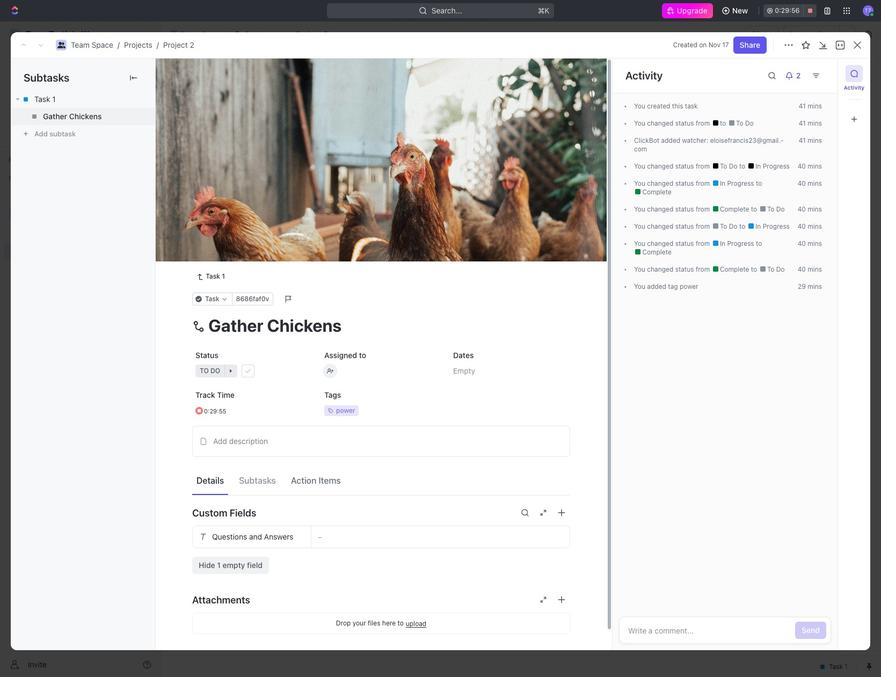 Task type: vqa. For each thing, say whether or not it's contained in the screenshot.
1st row from the top
no



Task type: describe. For each thing, give the bounding box(es) containing it.
tag
[[668, 282, 678, 291]]

1 vertical spatial add task button
[[276, 149, 321, 162]]

gantt
[[365, 99, 384, 108]]

inbox link
[[4, 70, 156, 88]]

empty
[[453, 366, 475, 376]]

nov
[[709, 41, 721, 49]]

3 you from the top
[[634, 162, 645, 170]]

change cover button
[[508, 240, 570, 257]]

custom fields
[[192, 507, 256, 519]]

7 mins from the top
[[808, 222, 822, 230]]

6 status from the top
[[675, 240, 694, 248]]

0 vertical spatial task 1 link
[[11, 91, 155, 108]]

1 vertical spatial add task
[[289, 151, 317, 159]]

task button
[[192, 293, 232, 306]]

upload
[[406, 620, 427, 628]]

subtasks button
[[235, 471, 280, 490]]

6 40 from the top
[[798, 265, 806, 273]]

com
[[634, 136, 784, 153]]

17
[[722, 41, 729, 49]]

3 status from the top
[[675, 179, 694, 187]]

9 mins from the top
[[808, 265, 822, 273]]

activity inside 'task sidebar navigation' tab list
[[844, 84, 865, 91]]

0 horizontal spatial project 2 link
[[163, 40, 194, 49]]

created
[[647, 102, 670, 110]]

add down "calendar" link
[[289, 151, 301, 159]]

tags
[[324, 391, 341, 400]]

7 status from the top
[[675, 265, 694, 273]]

customize
[[790, 99, 828, 108]]

table
[[326, 99, 345, 108]]

team for team space / projects / project 2
[[71, 40, 90, 49]]

power button
[[321, 401, 441, 421]]

2 button
[[781, 67, 808, 84]]

favorites
[[9, 156, 37, 164]]

spaces
[[9, 174, 31, 182]]

1 mins from the top
[[808, 102, 822, 110]]

1 changed from the top
[[647, 119, 674, 127]]

created on nov 17
[[673, 41, 729, 49]]

status
[[195, 351, 218, 360]]

add subtask button
[[11, 125, 155, 142]]

do inside dropdown button
[[211, 367, 220, 375]]

1 horizontal spatial project 2 link
[[283, 28, 331, 41]]

track time
[[195, 391, 235, 400]]

team space / projects / project 2
[[71, 40, 194, 49]]

2 40 from the top
[[798, 179, 806, 187]]

attachments
[[192, 594, 250, 606]]

6 changed status from from the top
[[645, 240, 712, 248]]

search...
[[432, 6, 462, 15]]

clickbot
[[634, 136, 660, 144]]

4 40 from the top
[[798, 222, 806, 230]]

add subtask
[[34, 129, 76, 138]]

to inside drop your files here to upload
[[398, 619, 404, 627]]

task sidebar navigation tab list
[[843, 65, 866, 128]]

4 changed status from from the top
[[645, 205, 712, 213]]

hide button
[[553, 124, 576, 136]]

share button right 17
[[733, 37, 767, 54]]

custom fields element
[[192, 526, 570, 574]]

7 changed from the top
[[647, 265, 674, 273]]

0 horizontal spatial subtasks
[[24, 71, 69, 84]]

on
[[699, 41, 707, 49]]

new button
[[717, 2, 755, 19]]

7 from from the top
[[696, 265, 710, 273]]

6 you from the top
[[634, 222, 645, 230]]

docs link
[[4, 89, 156, 106]]

41 for changed status from
[[799, 119, 806, 127]]

7 you from the top
[[634, 240, 645, 248]]

tt button
[[860, 2, 877, 19]]

upload button
[[406, 620, 427, 628]]

chickens
[[69, 112, 102, 121]]

4 changed from the top
[[647, 205, 674, 213]]

1 41 from the top
[[799, 102, 806, 110]]

hide for hide
[[557, 126, 572, 134]]

2 changed status from from the top
[[645, 162, 712, 170]]

drop your files here to upload
[[336, 619, 427, 628]]

power inside the tags power
[[336, 407, 355, 415]]

4 mins from the top
[[808, 162, 822, 170]]

– button
[[311, 526, 570, 548]]

8686faf0v button
[[232, 293, 273, 306]]

invite
[[28, 660, 47, 669]]

41 mins for changed status from
[[799, 119, 822, 127]]

4 you from the top
[[634, 179, 645, 187]]

1 vertical spatial project
[[163, 40, 188, 49]]

1 41 mins from the top
[[799, 102, 822, 110]]

5 40 from the top
[[798, 240, 806, 248]]

Edit task name text field
[[192, 315, 570, 336]]

8 you from the top
[[634, 265, 645, 273]]

field
[[247, 561, 263, 570]]

gantt link
[[363, 96, 384, 111]]

3 mins from the top
[[808, 136, 822, 144]]

added watcher:
[[660, 136, 710, 144]]

time
[[217, 391, 235, 400]]

track
[[195, 391, 215, 400]]

inbox
[[26, 74, 45, 83]]

custom
[[192, 507, 227, 519]]

here
[[382, 619, 396, 627]]

0 vertical spatial user group image
[[171, 32, 177, 37]]

reposition button
[[457, 240, 508, 257]]

to do button
[[192, 362, 313, 381]]

tt
[[865, 7, 872, 14]]

6 mins from the top
[[808, 205, 822, 213]]

this
[[672, 102, 683, 110]]

empty button
[[450, 362, 570, 381]]

2 vertical spatial task 1
[[206, 272, 225, 280]]

0:29:55
[[204, 408, 226, 414]]

6 40 mins from the top
[[798, 265, 822, 273]]

action
[[291, 476, 317, 485]]

share for share button on the right of 17
[[740, 40, 760, 49]]

3 from from the top
[[696, 179, 710, 187]]

0:29:55 button
[[192, 401, 313, 421]]

2 changed from the top
[[647, 162, 674, 170]]

8 mins from the top
[[808, 240, 822, 248]]

gather chickens
[[43, 112, 102, 121]]

29
[[798, 282, 806, 291]]

0 vertical spatial project 2
[[296, 30, 328, 39]]

0 vertical spatial projects
[[245, 30, 274, 39]]

action items
[[291, 476, 341, 485]]

you created this task
[[634, 102, 698, 110]]

7 changed status from from the top
[[645, 265, 712, 273]]

–
[[318, 533, 322, 541]]

reposition
[[463, 244, 501, 253]]

29 mins
[[798, 282, 822, 291]]

space for team space
[[201, 30, 223, 39]]

fields
[[230, 507, 256, 519]]

2 mins from the top
[[808, 119, 822, 127]]

team for team space
[[180, 30, 199, 39]]

8686faf0v
[[236, 295, 269, 303]]

details
[[197, 476, 224, 485]]

0 horizontal spatial user group image
[[57, 42, 65, 48]]

calendar
[[274, 99, 306, 108]]

add up customize
[[804, 69, 818, 78]]

0:29:56
[[775, 6, 800, 14]]

1 vertical spatial added
[[647, 282, 666, 291]]

1 button for 1
[[240, 186, 255, 197]]

activity inside the task sidebar content section
[[626, 69, 663, 82]]

4 from from the top
[[696, 205, 710, 213]]

1 40 mins from the top
[[798, 162, 822, 170]]

and
[[249, 532, 262, 541]]

add task for the leftmost add task button
[[216, 224, 248, 233]]

2 40 mins from the top
[[798, 179, 822, 187]]

upgrade link
[[662, 3, 713, 18]]



Task type: locate. For each thing, give the bounding box(es) containing it.
project
[[296, 30, 322, 39], [163, 40, 188, 49], [186, 64, 235, 82]]

add description button
[[196, 433, 567, 450]]

mins
[[808, 102, 822, 110], [808, 119, 822, 127], [808, 136, 822, 144], [808, 162, 822, 170], [808, 179, 822, 187], [808, 205, 822, 213], [808, 222, 822, 230], [808, 240, 822, 248], [808, 265, 822, 273], [808, 282, 822, 291]]

board
[[200, 99, 221, 108]]

table link
[[324, 96, 345, 111]]

5 you from the top
[[634, 205, 645, 213]]

1 horizontal spatial project 2
[[296, 30, 328, 39]]

9 you from the top
[[634, 282, 645, 291]]

0 horizontal spatial space
[[92, 40, 113, 49]]

user group image up home link
[[57, 42, 65, 48]]

add task button down "task 2"
[[212, 222, 252, 235]]

progress
[[208, 151, 243, 159], [763, 162, 790, 170], [727, 179, 754, 187], [763, 222, 790, 230], [727, 240, 754, 248]]

1 vertical spatial hide
[[199, 561, 215, 570]]

task 1
[[34, 95, 56, 104], [216, 187, 238, 196], [206, 272, 225, 280]]

hide 1 empty field
[[199, 561, 263, 570]]

41 mins
[[799, 102, 822, 110], [799, 119, 822, 127], [799, 136, 822, 144]]

1 40 from the top
[[798, 162, 806, 170]]

1 vertical spatial task 1 link
[[192, 270, 229, 283]]

0 horizontal spatial activity
[[626, 69, 663, 82]]

description
[[229, 437, 268, 446]]

space
[[201, 30, 223, 39], [92, 40, 113, 49]]

add task for topmost add task button
[[804, 69, 836, 78]]

0 vertical spatial add task
[[804, 69, 836, 78]]

41 mins for added watcher:
[[799, 136, 822, 144]]

send button
[[795, 622, 826, 639]]

added
[[661, 136, 680, 144], [647, 282, 666, 291]]

1 inside custom fields element
[[217, 561, 221, 570]]

share button down new
[[745, 26, 779, 43]]

4 40 mins from the top
[[798, 222, 822, 230]]

created
[[673, 41, 698, 49]]

task sidebar content section
[[610, 59, 838, 650]]

0 vertical spatial 41 mins
[[799, 102, 822, 110]]

task 1 link
[[11, 91, 155, 108], [192, 270, 229, 283]]

1 vertical spatial 1 button
[[241, 205, 256, 215]]

team space
[[180, 30, 223, 39]]

from
[[696, 119, 710, 127], [696, 162, 710, 170], [696, 179, 710, 187], [696, 205, 710, 213], [696, 222, 710, 230], [696, 240, 710, 248], [696, 265, 710, 273]]

add task up customize
[[804, 69, 836, 78]]

2 horizontal spatial add task
[[804, 69, 836, 78]]

add description
[[213, 437, 268, 446]]

user group image left the team space
[[171, 32, 177, 37]]

questions and answers
[[212, 532, 294, 541]]

0 vertical spatial space
[[201, 30, 223, 39]]

1 horizontal spatial team space link
[[167, 28, 225, 41]]

1 horizontal spatial projects link
[[232, 28, 276, 41]]

1 button for 2
[[241, 205, 256, 215]]

1 vertical spatial 41 mins
[[799, 119, 822, 127]]

40
[[798, 162, 806, 170], [798, 179, 806, 187], [798, 205, 806, 213], [798, 222, 806, 230], [798, 240, 806, 248], [798, 265, 806, 273]]

files
[[368, 619, 380, 627]]

0 vertical spatial task 1
[[34, 95, 56, 104]]

space for team space / projects / project 2
[[92, 40, 113, 49]]

user group image
[[11, 211, 19, 217]]

subtasks
[[24, 71, 69, 84], [239, 476, 276, 485]]

1 vertical spatial subtasks
[[239, 476, 276, 485]]

2 inside dropdown button
[[796, 71, 801, 80]]

0 horizontal spatial projects link
[[124, 40, 152, 49]]

1 vertical spatial projects
[[124, 40, 152, 49]]

tags power
[[324, 391, 355, 415]]

0 vertical spatial subtasks
[[24, 71, 69, 84]]

custom fields button
[[192, 500, 570, 526]]

tree
[[4, 187, 156, 332]]

41 for added watcher:
[[799, 136, 806, 144]]

5 changed status from from the top
[[645, 222, 712, 230]]

1 horizontal spatial subtasks
[[239, 476, 276, 485]]

0 vertical spatial share
[[752, 30, 772, 39]]

0 horizontal spatial add task button
[[212, 222, 252, 235]]

assigned to
[[324, 351, 366, 360]]

to inside dropdown button
[[200, 367, 209, 375]]

0 horizontal spatial team
[[71, 40, 90, 49]]

2 status from the top
[[675, 162, 694, 170]]

3 41 mins from the top
[[799, 136, 822, 144]]

change
[[514, 244, 542, 253]]

1 vertical spatial share
[[740, 40, 760, 49]]

share button
[[745, 26, 779, 43], [733, 37, 767, 54]]

in
[[199, 151, 206, 159], [756, 162, 761, 170], [720, 179, 726, 187], [756, 222, 761, 230], [720, 240, 726, 248]]

task 2
[[216, 205, 239, 215]]

2 vertical spatial project
[[186, 64, 235, 82]]

3 changed from the top
[[647, 179, 674, 187]]

share for share button underneath new
[[752, 30, 772, 39]]

added right clickbot
[[661, 136, 680, 144]]

new
[[732, 6, 748, 15]]

subtasks inside "button"
[[239, 476, 276, 485]]

task inside dropdown button
[[205, 295, 219, 303]]

activity
[[626, 69, 663, 82], [844, 84, 865, 91]]

0 horizontal spatial hide
[[199, 561, 215, 570]]

0 horizontal spatial task 1 link
[[11, 91, 155, 108]]

task 1 link up task dropdown button on the left top
[[192, 270, 229, 283]]

2 vertical spatial add task button
[[212, 222, 252, 235]]

upgrade
[[677, 6, 708, 15]]

team
[[180, 30, 199, 39], [71, 40, 90, 49]]

1 horizontal spatial add task
[[289, 151, 317, 159]]

6 from from the top
[[696, 240, 710, 248]]

6 changed from the top
[[647, 240, 674, 248]]

send
[[802, 626, 820, 635]]

1 from from the top
[[696, 119, 710, 127]]

1 horizontal spatial hide
[[557, 126, 572, 134]]

1 vertical spatial activity
[[844, 84, 865, 91]]

1 horizontal spatial power
[[680, 282, 698, 291]]

power right tag on the right top of the page
[[680, 282, 698, 291]]

5 mins from the top
[[808, 179, 822, 187]]

eloisefrancis23@gmail.
[[710, 136, 784, 144]]

0 vertical spatial team
[[180, 30, 199, 39]]

0 vertical spatial project
[[296, 30, 322, 39]]

5 changed from the top
[[647, 222, 674, 230]]

5 from from the top
[[696, 222, 710, 230]]

2 vertical spatial add task
[[216, 224, 248, 233]]

1 vertical spatial space
[[92, 40, 113, 49]]

projects link
[[232, 28, 276, 41], [124, 40, 152, 49]]

0 vertical spatial added
[[661, 136, 680, 144]]

0 horizontal spatial projects
[[124, 40, 152, 49]]

projects
[[245, 30, 274, 39], [124, 40, 152, 49]]

task 1 up task dropdown button on the left top
[[206, 272, 225, 280]]

add task down calendar
[[289, 151, 317, 159]]

0 vertical spatial power
[[680, 282, 698, 291]]

1 you from the top
[[634, 102, 645, 110]]

1 horizontal spatial team
[[180, 30, 199, 39]]

0:29:56 button
[[764, 4, 817, 17]]

1 horizontal spatial activity
[[844, 84, 865, 91]]

gather
[[43, 112, 67, 121]]

details button
[[192, 471, 228, 490]]

41
[[799, 102, 806, 110], [799, 119, 806, 127], [799, 136, 806, 144]]

2 horizontal spatial add task button
[[797, 65, 843, 82]]

change cover button
[[508, 240, 570, 257]]

1 horizontal spatial user group image
[[171, 32, 177, 37]]

2 vertical spatial 41 mins
[[799, 136, 822, 144]]

home
[[26, 56, 46, 65]]

4 status from the top
[[675, 205, 694, 213]]

subtask
[[50, 129, 76, 138]]

dashboards link
[[4, 107, 156, 124]]

0 horizontal spatial project 2
[[186, 64, 250, 82]]

hide inside button
[[557, 126, 572, 134]]

1 horizontal spatial space
[[201, 30, 223, 39]]

added left tag on the right top of the page
[[647, 282, 666, 291]]

add down "task 2"
[[216, 224, 230, 233]]

10 mins from the top
[[808, 282, 822, 291]]

home link
[[4, 52, 156, 69]]

1 horizontal spatial task 1 link
[[192, 270, 229, 283]]

add down dashboards
[[34, 129, 48, 138]]

3 40 mins from the top
[[798, 205, 822, 213]]

2 vertical spatial 41
[[799, 136, 806, 144]]

2
[[324, 30, 328, 39], [190, 40, 194, 49], [238, 64, 247, 82], [796, 71, 801, 80], [255, 151, 259, 159], [235, 205, 239, 215], [232, 254, 236, 262]]

share right 17
[[740, 40, 760, 49]]

40 mins
[[798, 162, 822, 170], [798, 179, 822, 187], [798, 205, 822, 213], [798, 222, 822, 230], [798, 240, 822, 248], [798, 265, 822, 273]]

status
[[675, 119, 694, 127], [675, 162, 694, 170], [675, 179, 694, 187], [675, 205, 694, 213], [675, 222, 694, 230], [675, 240, 694, 248], [675, 265, 694, 273]]

1 horizontal spatial projects
[[245, 30, 274, 39]]

to do inside to do dropdown button
[[200, 367, 220, 375]]

3 41 from the top
[[799, 136, 806, 144]]

changed status from
[[645, 119, 712, 127], [645, 162, 712, 170], [645, 179, 712, 187], [645, 205, 712, 213], [645, 222, 712, 230], [645, 240, 712, 248], [645, 265, 712, 273]]

add inside 'button'
[[34, 129, 48, 138]]

2 from from the top
[[696, 162, 710, 170]]

add task down "task 2"
[[216, 224, 248, 233]]

0 horizontal spatial power
[[336, 407, 355, 415]]

add left description
[[213, 437, 227, 446]]

0 horizontal spatial add task
[[216, 224, 248, 233]]

Search tasks... text field
[[748, 122, 855, 138]]

automations button
[[784, 26, 839, 42]]

2 41 from the top
[[799, 119, 806, 127]]

eloisefrancis23@gmail. com
[[634, 136, 784, 153]]

automations
[[789, 30, 834, 39]]

2 you from the top
[[634, 119, 645, 127]]

0 vertical spatial activity
[[626, 69, 663, 82]]

task 1 link up chickens
[[11, 91, 155, 108]]

0 vertical spatial add task button
[[797, 65, 843, 82]]

1 vertical spatial power
[[336, 407, 355, 415]]

1 vertical spatial 41
[[799, 119, 806, 127]]

add task button up customize
[[797, 65, 843, 82]]

3 40 from the top
[[798, 205, 806, 213]]

docs
[[26, 92, 44, 101]]

1 status from the top
[[675, 119, 694, 127]]

sidebar navigation
[[0, 21, 161, 677]]

1 vertical spatial user group image
[[57, 42, 65, 48]]

favorites button
[[4, 154, 41, 166]]

questions
[[212, 532, 247, 541]]

answers
[[264, 532, 294, 541]]

share down new button at the right
[[752, 30, 772, 39]]

your
[[353, 619, 366, 627]]

task 1 up dashboards
[[34, 95, 56, 104]]

customize button
[[776, 96, 831, 111]]

power inside the task sidebar content section
[[680, 282, 698, 291]]

0 horizontal spatial team space link
[[71, 40, 113, 49]]

to do
[[734, 119, 754, 127], [718, 162, 739, 170], [766, 205, 785, 213], [718, 222, 739, 230], [199, 254, 220, 262], [766, 265, 785, 273], [200, 367, 220, 375]]

task 1 up "task 2"
[[216, 187, 238, 196]]

1 vertical spatial task 1
[[216, 187, 238, 196]]

0 vertical spatial 41
[[799, 102, 806, 110]]

user group image
[[171, 32, 177, 37], [57, 42, 65, 48]]

1 changed status from from the top
[[645, 119, 712, 127]]

5 40 mins from the top
[[798, 240, 822, 248]]

drop
[[336, 619, 351, 627]]

hide for hide 1 empty field
[[199, 561, 215, 570]]

/
[[228, 30, 230, 39], [279, 30, 281, 39], [118, 40, 120, 49], [157, 40, 159, 49]]

1 vertical spatial project 2
[[186, 64, 250, 82]]

subtasks up fields
[[239, 476, 276, 485]]

change cover
[[514, 244, 563, 253]]

2 41 mins from the top
[[799, 119, 822, 127]]

1 vertical spatial team
[[71, 40, 90, 49]]

1 horizontal spatial add task button
[[276, 149, 321, 162]]

0 vertical spatial hide
[[557, 126, 572, 134]]

list link
[[239, 96, 254, 111]]

subtasks down home
[[24, 71, 69, 84]]

add task button down "calendar" link
[[276, 149, 321, 162]]

power down tags
[[336, 407, 355, 415]]

tree inside "sidebar" "navigation"
[[4, 187, 156, 332]]

3 changed status from from the top
[[645, 179, 712, 187]]

hide inside custom fields element
[[199, 561, 215, 570]]

0 vertical spatial 1 button
[[240, 186, 255, 197]]

5 status from the top
[[675, 222, 694, 230]]

task
[[820, 69, 836, 78], [34, 95, 50, 104], [303, 151, 317, 159], [216, 187, 233, 196], [216, 205, 233, 215], [232, 224, 248, 233], [206, 272, 220, 280], [205, 295, 219, 303]]



